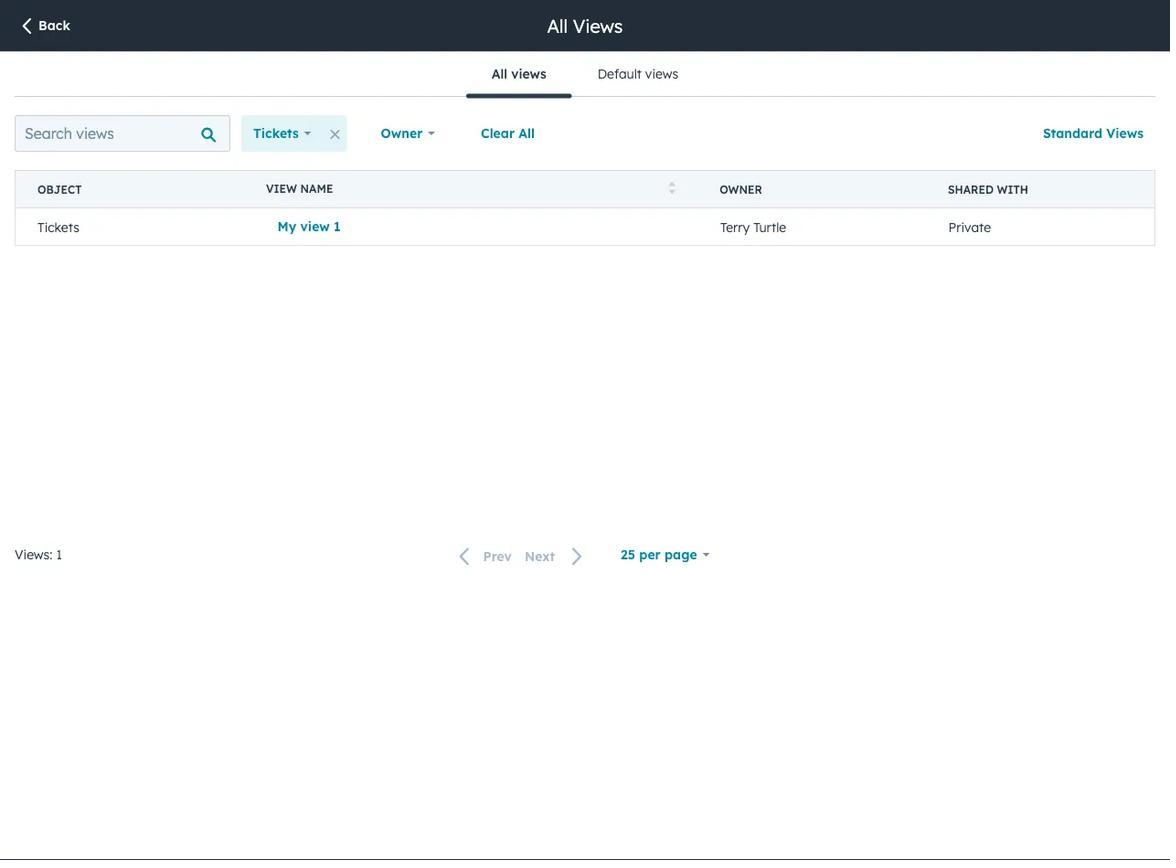 Task type: vqa. For each thing, say whether or not it's contained in the screenshot.
the bottom the Views
yes



Task type: describe. For each thing, give the bounding box(es) containing it.
back
[[38, 17, 70, 33]]

views for standard views
[[1107, 125, 1144, 141]]

0 vertical spatial 1
[[334, 219, 341, 235]]

prev button
[[448, 544, 518, 568]]

views for all views
[[573, 14, 623, 37]]

with
[[997, 182, 1029, 196]]

Search views search field
[[15, 115, 230, 152]]

all for all views
[[547, 14, 568, 37]]

tickets button
[[241, 115, 323, 152]]

owner inside 'popup button'
[[381, 125, 423, 141]]

views:
[[15, 547, 53, 563]]

owner button
[[369, 115, 447, 152]]

private
[[949, 219, 991, 235]]

shared with
[[948, 182, 1029, 196]]

0 horizontal spatial tickets
[[37, 219, 79, 235]]

tickets inside popup button
[[253, 125, 299, 141]]

all for all views
[[492, 66, 508, 82]]

next
[[525, 548, 555, 564]]

shared
[[948, 182, 994, 196]]

per
[[639, 547, 661, 563]]

terry turtle
[[720, 219, 786, 235]]

page
[[665, 547, 697, 563]]

clear
[[481, 125, 515, 141]]

25
[[621, 547, 635, 563]]

clear all button
[[469, 115, 547, 152]]

name
[[300, 181, 333, 195]]

default
[[598, 66, 642, 82]]

views for all views
[[511, 66, 546, 82]]



Task type: locate. For each thing, give the bounding box(es) containing it.
0 horizontal spatial all
[[492, 66, 508, 82]]

1 vertical spatial 1
[[56, 547, 62, 563]]

standard views
[[1043, 125, 1144, 141]]

all right clear
[[519, 125, 535, 141]]

1 horizontal spatial all
[[519, 125, 535, 141]]

my
[[277, 219, 296, 235]]

default views button
[[572, 52, 704, 96]]

navigation
[[466, 52, 704, 98]]

views up default
[[573, 14, 623, 37]]

1 right view
[[334, 219, 341, 235]]

0 horizontal spatial views
[[511, 66, 546, 82]]

1 horizontal spatial owner
[[720, 182, 762, 196]]

tickets
[[253, 125, 299, 141], [37, 219, 79, 235]]

1 right views:
[[56, 547, 62, 563]]

prev
[[483, 548, 512, 564]]

all inside page section element
[[547, 14, 568, 37]]

terry
[[720, 219, 750, 235]]

views inside button
[[1107, 125, 1144, 141]]

standard
[[1043, 125, 1103, 141]]

page section element
[[0, 0, 1170, 51]]

1
[[334, 219, 341, 235], [56, 547, 62, 563]]

1 views from the left
[[511, 66, 546, 82]]

views for default views
[[645, 66, 679, 82]]

25 per page button
[[609, 537, 722, 573]]

2 views from the left
[[645, 66, 679, 82]]

0 horizontal spatial views
[[573, 14, 623, 37]]

view name
[[266, 181, 333, 195]]

1 vertical spatial views
[[1107, 125, 1144, 141]]

2 horizontal spatial all
[[547, 14, 568, 37]]

navigation containing all views
[[466, 52, 704, 98]]

object
[[37, 182, 82, 196]]

my view 1
[[277, 219, 341, 235]]

turtle
[[753, 219, 786, 235]]

all views
[[547, 14, 623, 37]]

views: 1
[[15, 547, 62, 563]]

all views
[[492, 66, 546, 82]]

views
[[573, 14, 623, 37], [1107, 125, 1144, 141]]

tickets down object
[[37, 219, 79, 235]]

next button
[[518, 544, 594, 568]]

tickets up view in the top of the page
[[253, 125, 299, 141]]

all up the "all views" button
[[547, 14, 568, 37]]

all views button
[[466, 52, 572, 98]]

0 horizontal spatial owner
[[381, 125, 423, 141]]

0 vertical spatial tickets
[[253, 125, 299, 141]]

my view 1 link
[[266, 208, 353, 245]]

pagination navigation
[[448, 544, 594, 568]]

views inside page section element
[[573, 14, 623, 37]]

0 vertical spatial owner
[[381, 125, 423, 141]]

1 horizontal spatial tickets
[[253, 125, 299, 141]]

1 horizontal spatial views
[[1107, 125, 1144, 141]]

views right default
[[645, 66, 679, 82]]

views
[[511, 66, 546, 82], [645, 66, 679, 82]]

1 vertical spatial tickets
[[37, 219, 79, 235]]

standard views button
[[1031, 115, 1156, 152]]

views right standard
[[1107, 125, 1144, 141]]

1 horizontal spatial views
[[645, 66, 679, 82]]

back link
[[18, 17, 70, 37]]

1 horizontal spatial 1
[[334, 219, 341, 235]]

0 vertical spatial all
[[547, 14, 568, 37]]

2 vertical spatial all
[[519, 125, 535, 141]]

clear all
[[481, 125, 535, 141]]

all up clear
[[492, 66, 508, 82]]

1 vertical spatial owner
[[720, 182, 762, 196]]

owner
[[381, 125, 423, 141], [720, 182, 762, 196]]

views up clear all
[[511, 66, 546, 82]]

view
[[300, 219, 330, 235]]

default views
[[598, 66, 679, 82]]

25 per page
[[621, 547, 697, 563]]

all
[[547, 14, 568, 37], [492, 66, 508, 82], [519, 125, 535, 141]]

view
[[266, 181, 297, 195]]

0 horizontal spatial 1
[[56, 547, 62, 563]]

0 vertical spatial views
[[573, 14, 623, 37]]

1 vertical spatial all
[[492, 66, 508, 82]]



